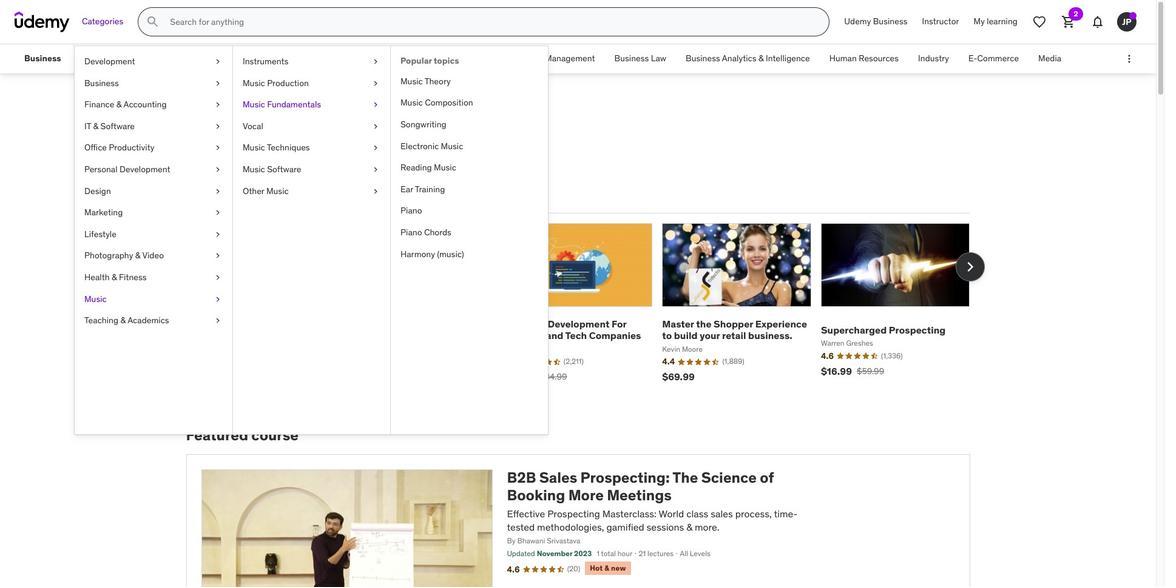 Task type: vqa. For each thing, say whether or not it's contained in the screenshot.
"Other in IT & Software (2)"
no



Task type: locate. For each thing, give the bounding box(es) containing it.
music down instruments
[[243, 77, 265, 88]]

business link up accounting
[[75, 73, 232, 94]]

business left analytics
[[686, 53, 720, 64]]

november
[[537, 549, 573, 559]]

all
[[680, 549, 688, 559]]

xsmall image inside instruments link
[[371, 56, 381, 68]]

business law link
[[605, 44, 676, 73]]

0 vertical spatial courses
[[241, 102, 320, 127]]

prospecting inside b2b sales prospecting: the science of booking more meetings effective prospecting masterclass: world class sales process, time- tested methodologies, gamified sessions & more. by bhawani srivastava
[[548, 508, 600, 520]]

& right analytics
[[759, 53, 764, 64]]

xsmall image for music production
[[371, 77, 381, 89]]

development inside development link
[[84, 56, 135, 67]]

& right finance
[[116, 99, 122, 110]]

office productivity link
[[75, 137, 232, 159]]

1 vertical spatial to
[[662, 330, 672, 342]]

all levels
[[680, 549, 711, 559]]

supercharged prospecting link
[[821, 324, 946, 336]]

1 total hour
[[597, 549, 633, 559]]

piano down ear
[[401, 205, 422, 216]]

1 horizontal spatial software
[[267, 164, 301, 175]]

b2b sales prospecting: the science of booking more meetings effective prospecting masterclass: world class sales process, time- tested methodologies, gamified sessions & more. by bhawani srivastava
[[507, 469, 798, 546]]

time-
[[774, 508, 798, 520]]

1 piano from the top
[[401, 205, 422, 216]]

piano up harmony
[[401, 227, 422, 238]]

shopper
[[714, 318, 753, 330]]

& right health
[[112, 272, 117, 283]]

xsmall image inside finance & accounting "link"
[[213, 99, 223, 111]]

sales left 'vocal'
[[186, 102, 237, 127]]

music production link
[[233, 73, 390, 94]]

xsmall image inside vocal link
[[371, 121, 381, 133]]

music software
[[243, 164, 301, 175]]

business
[[873, 16, 908, 27], [24, 53, 61, 64], [366, 53, 401, 64], [615, 53, 649, 64], [686, 53, 720, 64], [84, 77, 119, 88], [504, 318, 546, 330]]

most popular
[[188, 191, 250, 203]]

courses down the music production
[[241, 102, 320, 127]]

topics
[[434, 55, 459, 66]]

xsmall image inside it & software link
[[213, 121, 223, 133]]

music up 'vocal'
[[243, 99, 265, 110]]

management up the music production
[[256, 53, 307, 64]]

xsmall image for instruments
[[371, 56, 381, 68]]

piano for piano chords
[[401, 227, 422, 238]]

& down class
[[687, 521, 693, 534]]

xsmall image inside music techniques link
[[371, 142, 381, 154]]

meetings
[[607, 486, 672, 505]]

0 vertical spatial to
[[246, 155, 260, 174]]

2 piano from the top
[[401, 227, 422, 238]]

categories button
[[75, 7, 131, 36]]

trending
[[264, 191, 305, 203]]

finance & accounting link
[[75, 94, 232, 116]]

business left and
[[504, 318, 546, 330]]

music for music software
[[243, 164, 265, 175]]

1 management from the left
[[256, 53, 307, 64]]

business link down udemy image
[[15, 44, 71, 73]]

1 horizontal spatial to
[[662, 330, 672, 342]]

music down 'vocal'
[[243, 142, 265, 153]]

xsmall image inside marketing 'link'
[[213, 207, 223, 219]]

electronic music link
[[391, 136, 548, 157]]

to left build in the right of the page
[[662, 330, 672, 342]]

course
[[252, 426, 299, 445]]

xsmall image inside music production link
[[371, 77, 381, 89]]

software up office productivity
[[100, 121, 135, 132]]

get
[[264, 155, 287, 174]]

of
[[760, 469, 774, 487]]

0 vertical spatial development
[[84, 56, 135, 67]]

piano for piano
[[401, 205, 422, 216]]

sales right b2b
[[539, 469, 577, 487]]

xsmall image inside teaching & academics link
[[213, 315, 223, 327]]

1 vertical spatial prospecting
[[548, 508, 600, 520]]

music up other
[[243, 164, 265, 175]]

tested
[[507, 521, 535, 534]]

and
[[546, 330, 564, 342]]

xsmall image inside lifestyle 'link'
[[213, 229, 223, 241]]

& for photography & video
[[135, 250, 140, 261]]

xsmall image inside design link
[[213, 185, 223, 197]]

photography & video
[[84, 250, 164, 261]]

xsmall image for marketing
[[213, 207, 223, 219]]

music software link
[[233, 159, 390, 181]]

gamified
[[607, 521, 644, 534]]

& right teaching
[[120, 315, 126, 326]]

production
[[267, 77, 309, 88]]

e-commerce
[[969, 53, 1019, 64]]

xsmall image inside 'photography & video' link
[[213, 250, 223, 262]]

more subcategory menu links image
[[1123, 53, 1136, 65]]

xsmall image inside health & fitness link
[[213, 272, 223, 284]]

hour
[[618, 549, 633, 559]]

composition
[[425, 97, 473, 108]]

music down health
[[84, 293, 107, 304]]

music for music
[[84, 293, 107, 304]]

music for music composition
[[401, 97, 423, 108]]

1 vertical spatial development
[[120, 164, 170, 175]]

master the shopper experience to build your retail business.
[[662, 318, 807, 342]]

wishlist image
[[1032, 15, 1047, 29]]

popular
[[401, 55, 432, 66]]

music techniques link
[[233, 137, 390, 159]]

2 management from the left
[[545, 53, 595, 64]]

0 horizontal spatial to
[[246, 155, 260, 174]]

music inside 'link'
[[243, 99, 265, 110]]

startups
[[504, 330, 544, 342]]

xsmall image for office productivity
[[213, 142, 223, 154]]

music up songwriting
[[401, 97, 423, 108]]

music composition
[[401, 97, 473, 108]]

xsmall image inside "other music" link
[[371, 185, 381, 197]]

theory
[[425, 76, 451, 87]]

business link
[[15, 44, 71, 73], [75, 73, 232, 94]]

21 lectures
[[639, 549, 674, 559]]

human resources
[[830, 53, 899, 64]]

more
[[569, 486, 604, 505]]

& right it
[[93, 121, 98, 132]]

world
[[659, 508, 684, 520]]

development inside business development for startups and tech companies
[[548, 318, 610, 330]]

health
[[84, 272, 110, 283]]

xsmall image inside the music software "link"
[[371, 164, 381, 176]]

business right the udemy
[[873, 16, 908, 27]]

sessions
[[647, 521, 684, 534]]

& right hot
[[605, 564, 610, 573]]

it & software link
[[75, 116, 232, 137]]

udemy business
[[844, 16, 908, 27]]

& for hot & new
[[605, 564, 610, 573]]

(20)
[[567, 565, 580, 574]]

xsmall image inside development link
[[213, 56, 223, 68]]

instructor link
[[915, 7, 967, 36]]

2
[[1074, 9, 1078, 18]]

submit search image
[[146, 15, 160, 29]]

xsmall image for health & fitness
[[213, 272, 223, 284]]

music link
[[75, 289, 232, 310]]

operations link
[[445, 44, 506, 73]]

business development for startups and tech companies link
[[504, 318, 641, 342]]

electronic
[[401, 141, 439, 151]]

Search for anything text field
[[168, 12, 815, 32]]

your
[[700, 330, 720, 342]]

music for music production
[[243, 77, 265, 88]]

0 horizontal spatial prospecting
[[548, 508, 600, 520]]

popular topics
[[401, 55, 459, 66]]

music down electronic music
[[434, 162, 456, 173]]

xsmall image inside music fundamentals 'link'
[[371, 99, 381, 111]]

piano chords
[[401, 227, 452, 238]]

video
[[142, 250, 164, 261]]

hot & new
[[590, 564, 626, 573]]

1 horizontal spatial sales
[[539, 469, 577, 487]]

instructor
[[922, 16, 959, 27]]

learning
[[987, 16, 1018, 27]]

to left 'get'
[[246, 155, 260, 174]]

courses up most popular
[[186, 155, 243, 174]]

music down music software
[[266, 185, 289, 196]]

management right project
[[545, 53, 595, 64]]

project management link
[[506, 44, 605, 73]]

xsmall image
[[213, 56, 223, 68], [371, 56, 381, 68], [371, 99, 381, 111], [371, 164, 381, 176], [213, 185, 223, 197], [213, 229, 223, 241], [213, 250, 223, 262], [213, 293, 223, 305]]

1 vertical spatial software
[[267, 164, 301, 175]]

supercharged
[[821, 324, 887, 336]]

business development for startups and tech companies
[[504, 318, 641, 342]]

music down popular
[[401, 76, 423, 87]]

xsmall image for other music
[[371, 185, 381, 197]]

2 vertical spatial development
[[548, 318, 610, 330]]

& left video
[[135, 250, 140, 261]]

0 vertical spatial piano
[[401, 205, 422, 216]]

piano
[[401, 205, 422, 216], [401, 227, 422, 238]]

xsmall image
[[213, 77, 223, 89], [371, 77, 381, 89], [213, 99, 223, 111], [213, 121, 223, 133], [371, 121, 381, 133], [213, 142, 223, 154], [371, 142, 381, 154], [213, 164, 223, 176], [371, 185, 381, 197], [213, 207, 223, 219], [213, 272, 223, 284], [213, 315, 223, 327]]

development link
[[75, 51, 232, 73]]

xsmall image inside office productivity link
[[213, 142, 223, 154]]

business left law
[[615, 53, 649, 64]]

personal development link
[[75, 159, 232, 181]]

other music link
[[233, 181, 390, 202]]

business left arrow pointing to subcategory menu links image
[[24, 53, 61, 64]]

0 vertical spatial sales
[[186, 102, 237, 127]]

1 horizontal spatial business link
[[75, 73, 232, 94]]

xsmall image for music
[[213, 293, 223, 305]]

reading music link
[[391, 157, 548, 179]]

xsmall image for business
[[213, 77, 223, 89]]

xsmall image inside music link
[[213, 293, 223, 305]]

music
[[401, 76, 423, 87], [243, 77, 265, 88], [401, 97, 423, 108], [243, 99, 265, 110], [441, 141, 463, 151], [243, 142, 265, 153], [434, 162, 456, 173], [243, 164, 265, 175], [266, 185, 289, 196], [84, 293, 107, 304]]

1 vertical spatial sales
[[539, 469, 577, 487]]

0 vertical spatial prospecting
[[889, 324, 946, 336]]

xsmall image inside personal development link
[[213, 164, 223, 176]]

design
[[84, 185, 111, 196]]

& inside "link"
[[116, 99, 122, 110]]

development for business
[[548, 318, 610, 330]]

software inside "link"
[[267, 164, 301, 175]]

fitness
[[119, 272, 147, 283]]

instruments link
[[233, 51, 390, 73]]

techniques
[[267, 142, 310, 153]]

21
[[639, 549, 646, 559]]

music for music techniques
[[243, 142, 265, 153]]

0 horizontal spatial software
[[100, 121, 135, 132]]

communication
[[177, 53, 237, 64]]

xsmall image for music techniques
[[371, 142, 381, 154]]

software down 'techniques'
[[267, 164, 301, 175]]

teaching
[[84, 315, 118, 326]]

1 horizontal spatial prospecting
[[889, 324, 946, 336]]

by
[[507, 537, 516, 546]]

my learning link
[[967, 7, 1025, 36]]

xsmall image for personal development
[[213, 164, 223, 176]]

1 horizontal spatial management
[[545, 53, 595, 64]]

instruments
[[243, 56, 288, 67]]

0 horizontal spatial management
[[256, 53, 307, 64]]

1 vertical spatial piano
[[401, 227, 422, 238]]

songwriting link
[[391, 114, 548, 136]]

to
[[246, 155, 260, 174], [662, 330, 672, 342]]

development inside personal development link
[[120, 164, 170, 175]]

0 horizontal spatial sales
[[186, 102, 237, 127]]

tech
[[565, 330, 587, 342]]

xsmall image for design
[[213, 185, 223, 197]]



Task type: describe. For each thing, give the bounding box(es) containing it.
& inside b2b sales prospecting: the science of booking more meetings effective prospecting masterclass: world class sales process, time- tested methodologies, gamified sessions & more. by bhawani srivastava
[[687, 521, 693, 534]]

updated
[[507, 549, 535, 559]]

0 vertical spatial software
[[100, 121, 135, 132]]

teaching & academics link
[[75, 310, 232, 332]]

0 horizontal spatial business link
[[15, 44, 71, 73]]

harmony (music) link
[[391, 244, 548, 265]]

music theory link
[[391, 71, 548, 92]]

popular
[[214, 191, 250, 203]]

design link
[[75, 181, 232, 202]]

featured course
[[186, 426, 299, 445]]

xsmall image for music fundamentals
[[371, 99, 381, 111]]

& for it & software
[[93, 121, 98, 132]]

vocal
[[243, 121, 263, 132]]

academics
[[128, 315, 169, 326]]

prospecting:
[[581, 469, 670, 487]]

categories
[[82, 16, 123, 27]]

music fundamentals element
[[390, 46, 548, 435]]

(music)
[[437, 249, 464, 260]]

it & software
[[84, 121, 135, 132]]

2 link
[[1054, 7, 1083, 36]]

management link
[[247, 44, 316, 73]]

business inside business development for startups and tech companies
[[504, 318, 546, 330]]

business left popular
[[366, 53, 401, 64]]

methodologies,
[[537, 521, 604, 534]]

courses to get you started
[[186, 155, 369, 174]]

accounting
[[124, 99, 167, 110]]

xsmall image for music software
[[371, 164, 381, 176]]

music for music fundamentals
[[243, 99, 265, 110]]

chords
[[424, 227, 452, 238]]

reading
[[401, 162, 432, 173]]

xsmall image for photography & video
[[213, 250, 223, 262]]

udemy image
[[15, 12, 70, 32]]

sales
[[711, 508, 733, 520]]

other
[[243, 185, 264, 196]]

health & fitness
[[84, 272, 147, 283]]

xsmall image for finance & accounting
[[213, 99, 223, 111]]

music for music theory
[[401, 76, 423, 87]]

business analytics & intelligence link
[[676, 44, 820, 73]]

electronic music
[[401, 141, 463, 151]]

you
[[290, 155, 315, 174]]

music fundamentals link
[[233, 94, 390, 116]]

shopping cart with 2 items image
[[1062, 15, 1076, 29]]

business strategy link
[[356, 44, 445, 73]]

next image
[[961, 257, 980, 277]]

prospecting inside carousel element
[[889, 324, 946, 336]]

photography
[[84, 250, 133, 261]]

xsmall image for lifestyle
[[213, 229, 223, 241]]

more.
[[695, 521, 720, 534]]

productivity
[[109, 142, 154, 153]]

featured
[[186, 426, 248, 445]]

booking
[[507, 486, 565, 505]]

lifestyle
[[84, 229, 116, 240]]

arrow pointing to subcategory menu links image
[[71, 44, 82, 73]]

xsmall image for teaching & academics
[[213, 315, 223, 327]]

music production
[[243, 77, 309, 88]]

effective
[[507, 508, 545, 520]]

notifications image
[[1091, 15, 1105, 29]]

trending button
[[262, 183, 308, 212]]

teaching & academics
[[84, 315, 169, 326]]

udemy
[[844, 16, 871, 27]]

hot
[[590, 564, 603, 573]]

carousel element
[[186, 223, 985, 398]]

human resources link
[[820, 44, 909, 73]]

& for finance & accounting
[[116, 99, 122, 110]]

1
[[597, 549, 600, 559]]

intelligence
[[766, 53, 810, 64]]

operations
[[454, 53, 496, 64]]

business inside 'link'
[[615, 53, 649, 64]]

development for personal
[[120, 164, 170, 175]]

business up finance
[[84, 77, 119, 88]]

1 vertical spatial courses
[[186, 155, 243, 174]]

xsmall image for it & software
[[213, 121, 223, 133]]

business strategy
[[366, 53, 435, 64]]

b2b
[[507, 469, 536, 487]]

most
[[188, 191, 212, 203]]

process,
[[735, 508, 772, 520]]

you have alerts image
[[1130, 12, 1137, 19]]

class
[[687, 508, 709, 520]]

bhawani
[[517, 537, 545, 546]]

experience
[[756, 318, 807, 330]]

music techniques
[[243, 142, 310, 153]]

& for health & fitness
[[112, 272, 117, 283]]

sales inside b2b sales prospecting: the science of booking more meetings effective prospecting masterclass: world class sales process, time- tested methodologies, gamified sessions & more. by bhawani srivastava
[[539, 469, 577, 487]]

vocal link
[[233, 116, 390, 137]]

& for teaching & academics
[[120, 315, 126, 326]]

harmony
[[401, 249, 435, 260]]

personal
[[84, 164, 118, 175]]

analytics
[[722, 53, 757, 64]]

xsmall image for development
[[213, 56, 223, 68]]

commerce
[[978, 53, 1019, 64]]

xsmall image for vocal
[[371, 121, 381, 133]]

e-commerce link
[[959, 44, 1029, 73]]

law
[[651, 53, 666, 64]]

jp link
[[1113, 7, 1142, 36]]

music composition link
[[391, 92, 548, 114]]

the
[[673, 469, 698, 487]]

piano link
[[391, 201, 548, 222]]

music down "songwriting" link
[[441, 141, 463, 151]]

to inside master the shopper experience to build your retail business.
[[662, 330, 672, 342]]

supercharged prospecting
[[821, 324, 946, 336]]

updated november 2023
[[507, 549, 592, 559]]

companies
[[589, 330, 641, 342]]

sales courses
[[186, 102, 320, 127]]

for
[[612, 318, 627, 330]]



